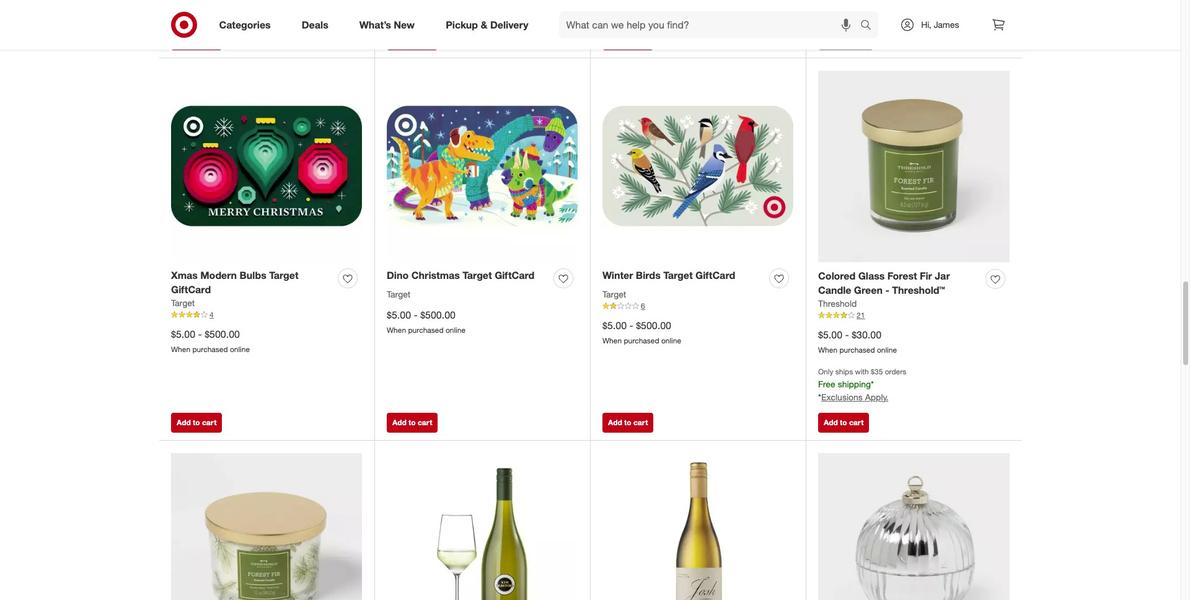 Task type: describe. For each thing, give the bounding box(es) containing it.
add to cart for winter birds target giftcard
[[608, 418, 648, 427]]

colored glass forest fir jar candle green - threshold™
[[818, 270, 950, 296]]

target down dino
[[387, 289, 411, 300]]

xmas modern bulbs target giftcard link
[[171, 269, 333, 297]]

threshold link
[[818, 298, 857, 310]]

- for winter birds target giftcard
[[630, 320, 633, 332]]

6 link
[[603, 301, 794, 312]]

winter birds target giftcard image
[[603, 71, 794, 262]]

- for colored glass forest fir jar candle green - threshold™
[[845, 329, 849, 341]]

check stores button
[[818, 31, 874, 50]]

target right birds
[[664, 269, 693, 282]]

apply.
[[865, 392, 889, 402]]

add for winter birds target giftcard
[[608, 418, 622, 427]]

cart for winter birds target giftcard
[[634, 418, 648, 427]]

online for glass
[[877, 345, 897, 355]]

christmas
[[411, 269, 460, 282]]

xmas
[[171, 269, 198, 282]]

exclusions apply. button
[[821, 391, 889, 403]]

winter
[[603, 269, 633, 282]]

giftcard for dino christmas target giftcard
[[495, 269, 535, 282]]

eligible
[[835, 9, 862, 20]]

target right christmas
[[463, 269, 492, 282]]

add to cart for xmas modern bulbs target giftcard
[[177, 418, 217, 427]]

james
[[934, 19, 959, 30]]

add to cart button for dino christmas target giftcard
[[387, 413, 438, 433]]

- for dino christmas target giftcard
[[414, 309, 418, 321]]

new
[[394, 18, 415, 31]]

stores
[[848, 36, 868, 45]]

$500.00 for birds
[[636, 320, 671, 332]]

pickup
[[877, 9, 903, 20]]

hi, james
[[921, 19, 959, 30]]

dino christmas target giftcard link
[[387, 269, 535, 283]]

purchased for glass
[[840, 345, 875, 355]]

ships
[[836, 367, 853, 376]]

cart for dino christmas target giftcard
[[418, 418, 432, 427]]

4
[[210, 310, 214, 319]]

search
[[855, 20, 885, 32]]

glass
[[859, 270, 885, 282]]

green
[[854, 284, 883, 296]]

to for xmas modern bulbs target giftcard
[[193, 418, 200, 427]]

$35
[[871, 367, 883, 376]]

free
[[818, 379, 836, 389]]

$5.00 - $500.00 when purchased online for modern
[[171, 328, 250, 354]]

birds
[[636, 269, 661, 282]]

dino
[[387, 269, 409, 282]]

What can we help you find? suggestions appear below search field
[[559, 11, 864, 38]]

not eligible for pickup
[[818, 9, 903, 20]]

add to cart for colored glass forest fir jar candle green - threshold™
[[824, 418, 864, 427]]

$30.00
[[852, 329, 882, 341]]

target down winter
[[603, 289, 626, 300]]

4 link
[[171, 309, 362, 320]]

$5.00 - $500.00 when purchased online for birds
[[603, 320, 681, 346]]

add to cart button for colored glass forest fir jar candle green - threshold™
[[818, 413, 869, 433]]

threshold™
[[892, 284, 945, 296]]

purchased for modern
[[193, 345, 228, 354]]

winter birds target giftcard
[[603, 269, 736, 282]]

target inside "xmas modern bulbs target giftcard"
[[269, 269, 299, 282]]

search button
[[855, 11, 885, 41]]

when for winter birds target giftcard
[[603, 336, 622, 346]]

cart for xmas modern bulbs target giftcard
[[202, 418, 217, 427]]

shipping
[[838, 379, 871, 389]]



Task type: locate. For each thing, give the bounding box(es) containing it.
add to cart button for xmas modern bulbs target giftcard
[[171, 413, 222, 433]]

add for xmas modern bulbs target giftcard
[[177, 418, 191, 427]]

$5.00 - $500.00 when purchased online down 4
[[171, 328, 250, 354]]

bulbs
[[240, 269, 266, 282]]

online
[[446, 326, 466, 335], [661, 336, 681, 346], [230, 345, 250, 354], [877, 345, 897, 355]]

$5.00 - $500.00 when purchased online down christmas
[[387, 309, 466, 335]]

- down christmas
[[414, 309, 418, 321]]

1 horizontal spatial giftcard
[[495, 269, 535, 282]]

target link down dino
[[387, 288, 411, 301]]

when for xmas modern bulbs target giftcard
[[171, 345, 190, 354]]

xmas modern bulbs target giftcard
[[171, 269, 299, 296]]

purchased down 4
[[193, 345, 228, 354]]

$5.00 - $30.00 when purchased online
[[818, 329, 897, 355]]

$5.00 down xmas
[[171, 328, 195, 340]]

target link down xmas
[[171, 297, 195, 309]]

- down 'modern'
[[198, 328, 202, 340]]

online inside $5.00 - $30.00 when purchased online
[[877, 345, 897, 355]]

*
[[871, 379, 874, 389], [818, 392, 821, 402]]

purchased down 6
[[624, 336, 659, 346]]

check
[[824, 36, 845, 45]]

colored
[[818, 270, 856, 282]]

- inside $5.00 - $30.00 when purchased online
[[845, 329, 849, 341]]

online down dino christmas target giftcard link
[[446, 326, 466, 335]]

target
[[269, 269, 299, 282], [463, 269, 492, 282], [664, 269, 693, 282], [387, 289, 411, 300], [603, 289, 626, 300], [171, 298, 195, 308]]

0 horizontal spatial $5.00 - $500.00 when purchased online
[[171, 328, 250, 354]]

0 vertical spatial *
[[871, 379, 874, 389]]

add
[[177, 36, 191, 45], [608, 36, 622, 45], [177, 418, 191, 427], [392, 418, 407, 427], [608, 418, 622, 427], [824, 418, 838, 427]]

$500.00 for christmas
[[420, 309, 456, 321]]

modern
[[200, 269, 237, 282]]

$5.00 - $500.00 when purchased online
[[387, 309, 466, 335], [603, 320, 681, 346], [171, 328, 250, 354]]

giftcard
[[495, 269, 535, 282], [696, 269, 736, 282], [171, 283, 211, 296]]

online for christmas
[[446, 326, 466, 335]]

giftcard inside "xmas modern bulbs target giftcard"
[[171, 283, 211, 296]]

colored glass forest fir jar candle green - threshold™ image
[[818, 71, 1010, 262], [818, 71, 1010, 262]]

target link for winter birds target giftcard
[[603, 288, 626, 301]]

online down '4' link
[[230, 345, 250, 354]]

$5.00 for winter birds target giftcard
[[603, 320, 627, 332]]

forest
[[888, 270, 917, 282]]

0 horizontal spatial *
[[818, 392, 821, 402]]

colored glass forest fir jar candle green - threshold™ link
[[818, 269, 981, 298]]

1 horizontal spatial $5.00 - $500.00 when purchased online
[[387, 309, 466, 335]]

kim crawford sauvignon blanc white wine - 750ml bottle image
[[387, 453, 578, 600], [387, 453, 578, 600]]

target down xmas
[[171, 298, 195, 308]]

-
[[886, 284, 890, 296], [414, 309, 418, 321], [630, 320, 633, 332], [198, 328, 202, 340], [845, 329, 849, 341]]

$500.00 down 4
[[205, 328, 240, 340]]

$5.00 down threshold link
[[818, 329, 843, 341]]

$5.00 for colored glass forest fir jar candle green - threshold™
[[818, 329, 843, 341]]

$5.00 - $500.00 when purchased online down 6
[[603, 320, 681, 346]]

only
[[818, 367, 834, 376]]

jar
[[935, 270, 950, 282]]

delivery
[[490, 18, 529, 31]]

- down winter
[[630, 320, 633, 332]]

online up orders
[[877, 345, 897, 355]]

3-wick ribbed mercury glass forest fir ornament jar candle silver 6oz - threshold™ image
[[818, 453, 1010, 600], [818, 453, 1010, 600]]

- inside colored glass forest fir jar candle green - threshold™
[[886, 284, 890, 296]]

- right green
[[886, 284, 890, 296]]

cart for colored glass forest fir jar candle green - threshold™
[[849, 418, 864, 427]]

purchased down the $30.00
[[840, 345, 875, 355]]

0 horizontal spatial giftcard
[[171, 283, 211, 296]]

only ships with $35 orders free shipping * * exclusions apply.
[[818, 367, 907, 402]]

hi,
[[921, 19, 932, 30]]

target right bulbs
[[269, 269, 299, 282]]

* down "$35"
[[871, 379, 874, 389]]

21 link
[[818, 310, 1010, 321]]

target link for xmas modern bulbs target giftcard
[[171, 297, 195, 309]]

$500.00 down christmas
[[420, 309, 456, 321]]

for
[[865, 9, 875, 20]]

dino christmas target giftcard image
[[387, 71, 578, 262]]

online for birds
[[661, 336, 681, 346]]

$500.00
[[420, 309, 456, 321], [636, 320, 671, 332], [205, 328, 240, 340]]

categories
[[219, 18, 271, 31]]

$5.00 - $500.00 when purchased online for christmas
[[387, 309, 466, 335]]

add to cart for dino christmas target giftcard
[[392, 418, 432, 427]]

purchased for birds
[[624, 336, 659, 346]]

target link down winter
[[603, 288, 626, 301]]

21
[[857, 311, 865, 320]]

deals
[[302, 18, 328, 31]]

$5.00 for dino christmas target giftcard
[[387, 309, 411, 321]]

$5.00 for xmas modern bulbs target giftcard
[[171, 328, 195, 340]]

check stores
[[824, 36, 868, 45]]

to for dino christmas target giftcard
[[409, 418, 416, 427]]

online down 6 link
[[661, 336, 681, 346]]

when inside $5.00 - $30.00 when purchased online
[[818, 345, 838, 355]]

exclusions
[[821, 392, 863, 402]]

cart
[[202, 36, 217, 45], [634, 36, 648, 45], [202, 418, 217, 427], [418, 418, 432, 427], [634, 418, 648, 427], [849, 418, 864, 427]]

3-wick printed glass forest fir lidded jar candle white 12oz - threshold™ image
[[171, 453, 362, 600], [171, 453, 362, 600]]

add for colored glass forest fir jar candle green - threshold™
[[824, 418, 838, 427]]

&
[[481, 18, 488, 31]]

add to cart
[[177, 36, 217, 45], [608, 36, 648, 45], [177, 418, 217, 427], [392, 418, 432, 427], [608, 418, 648, 427], [824, 418, 864, 427]]

2 horizontal spatial target link
[[603, 288, 626, 301]]

$500.00 for modern
[[205, 328, 240, 340]]

add for dino christmas target giftcard
[[392, 418, 407, 427]]

candle
[[818, 284, 852, 296]]

target link
[[387, 288, 411, 301], [603, 288, 626, 301], [171, 297, 195, 309]]

xmas modern bulbs target giftcard image
[[171, 71, 362, 262]]

when
[[387, 326, 406, 335], [603, 336, 622, 346], [171, 345, 190, 354], [818, 345, 838, 355]]

deals link
[[291, 11, 344, 38]]

what's new
[[359, 18, 415, 31]]

fir
[[920, 270, 932, 282]]

purchased inside $5.00 - $30.00 when purchased online
[[840, 345, 875, 355]]

to
[[193, 36, 200, 45], [624, 36, 632, 45], [193, 418, 200, 427], [409, 418, 416, 427], [624, 418, 632, 427], [840, 418, 847, 427]]

* down free
[[818, 392, 821, 402]]

winter birds target giftcard link
[[603, 269, 736, 283]]

threshold
[[818, 298, 857, 309]]

1 horizontal spatial $500.00
[[420, 309, 456, 321]]

what's new link
[[349, 11, 430, 38]]

add to cart button
[[171, 31, 222, 50], [603, 31, 654, 50], [171, 413, 222, 433], [387, 413, 438, 433], [603, 413, 654, 433], [818, 413, 869, 433]]

purchased for christmas
[[408, 326, 444, 335]]

to for winter birds target giftcard
[[624, 418, 632, 427]]

$5.00 inside $5.00 - $30.00 when purchased online
[[818, 329, 843, 341]]

- for xmas modern bulbs target giftcard
[[198, 328, 202, 340]]

$500.00 down 6
[[636, 320, 671, 332]]

2 horizontal spatial giftcard
[[696, 269, 736, 282]]

josh chardonnay white wine - 750ml bottle image
[[603, 453, 794, 600], [603, 453, 794, 600]]

1 horizontal spatial target link
[[387, 288, 411, 301]]

2 horizontal spatial $5.00 - $500.00 when purchased online
[[603, 320, 681, 346]]

pickup & delivery
[[446, 18, 529, 31]]

when for colored glass forest fir jar candle green - threshold™
[[818, 345, 838, 355]]

dino christmas target giftcard
[[387, 269, 535, 282]]

$5.00
[[387, 309, 411, 321], [603, 320, 627, 332], [171, 328, 195, 340], [818, 329, 843, 341]]

target link for dino christmas target giftcard
[[387, 288, 411, 301]]

what's
[[359, 18, 391, 31]]

$5.00 down winter
[[603, 320, 627, 332]]

not
[[818, 9, 832, 20]]

with
[[855, 367, 869, 376]]

giftcard for winter birds target giftcard
[[696, 269, 736, 282]]

1 horizontal spatial *
[[871, 379, 874, 389]]

2 horizontal spatial $500.00
[[636, 320, 671, 332]]

$5.00 down dino
[[387, 309, 411, 321]]

pickup
[[446, 18, 478, 31]]

pickup & delivery link
[[435, 11, 544, 38]]

categories link
[[209, 11, 286, 38]]

orders
[[885, 367, 907, 376]]

online for modern
[[230, 345, 250, 354]]

6
[[641, 301, 645, 311]]

1 vertical spatial *
[[818, 392, 821, 402]]

purchased
[[408, 326, 444, 335], [624, 336, 659, 346], [193, 345, 228, 354], [840, 345, 875, 355]]

0 horizontal spatial target link
[[171, 297, 195, 309]]

0 horizontal spatial $500.00
[[205, 328, 240, 340]]

purchased down christmas
[[408, 326, 444, 335]]

add to cart button for winter birds target giftcard
[[603, 413, 654, 433]]

when for dino christmas target giftcard
[[387, 326, 406, 335]]

- left the $30.00
[[845, 329, 849, 341]]

to for colored glass forest fir jar candle green - threshold™
[[840, 418, 847, 427]]



Task type: vqa. For each thing, say whether or not it's contained in the screenshot.
assortment
no



